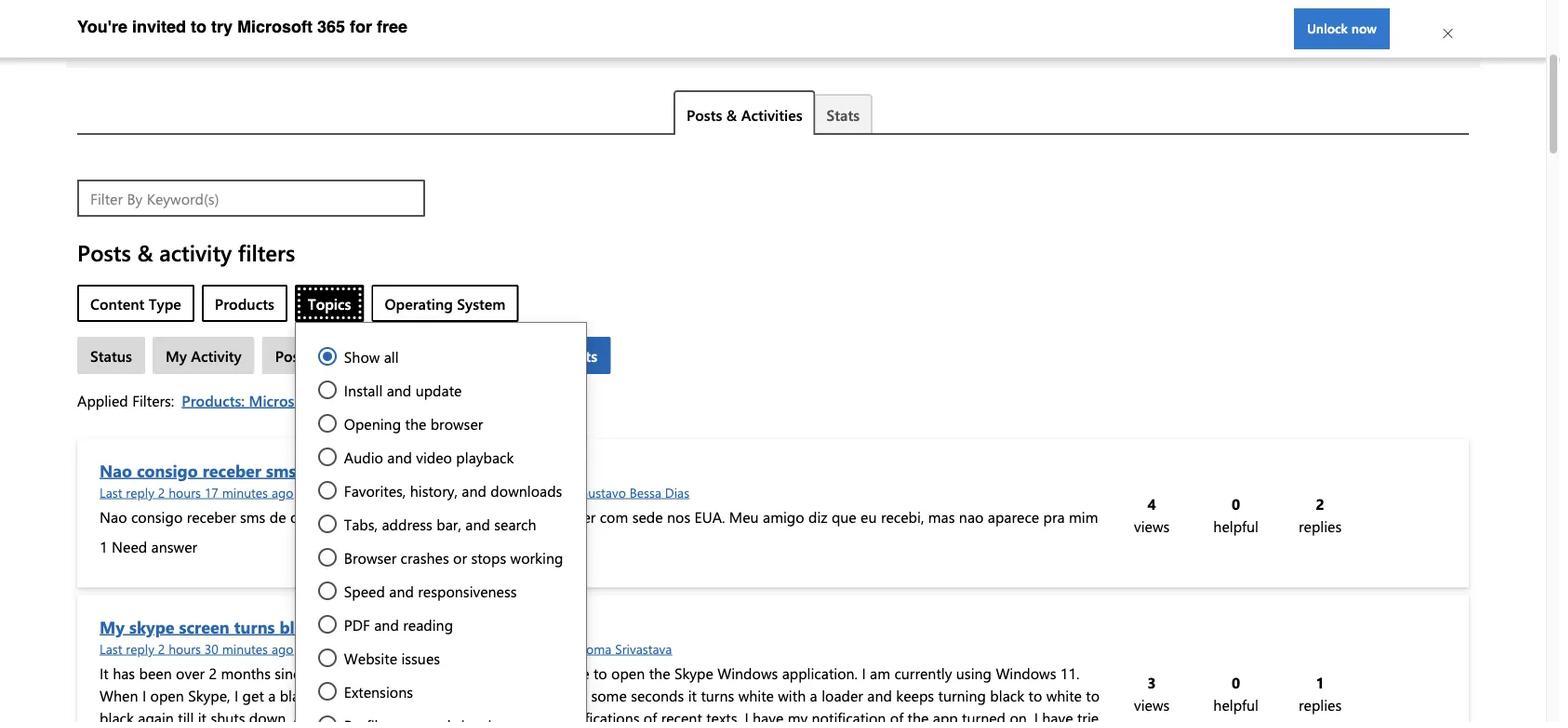 Task type: vqa. For each thing, say whether or not it's contained in the screenshot.
2 in 2 replies
yes



Task type: describe. For each thing, give the bounding box(es) containing it.
0 helpful for my skype screen turns blank when i open it in my windows.
[[1214, 672, 1259, 715]]

skype,
[[188, 686, 230, 706]]

mim
[[1069, 507, 1099, 527]]

install and update
[[344, 380, 462, 400]]

2 replies
[[1299, 494, 1342, 536]]

last reply 2 hours 30 minutes ago by ruwim.b | created 2 hours 54 minutes ago
[[100, 640, 558, 657]]

ruwim.b link for nao consigo receber sms de outro numero skype.
[[315, 483, 364, 502]]

i up the mode)
[[503, 663, 507, 683]]

2 horizontal spatial have
[[1043, 708, 1074, 722]]

replies for nao consigo receber sms de outro numero skype.
[[1299, 516, 1342, 536]]

down.
[[249, 708, 289, 722]]

gustavo
[[580, 484, 626, 501]]

soma srivastava
[[580, 640, 672, 657]]

1 vertical spatial microsoft
[[249, 390, 314, 410]]

or
[[453, 547, 467, 567]]

17
[[205, 484, 219, 501]]

2 of from the left
[[891, 708, 904, 722]]

1 need answer
[[100, 537, 197, 557]]

free
[[377, 17, 408, 36]]

dark
[[444, 686, 473, 706]]

to left 3 views
[[1087, 686, 1100, 706]]

3 inside 3 views
[[1148, 672, 1157, 692]]

mode)
[[477, 686, 519, 706]]

replies for my skype screen turns blank when i open it in my windows.
[[1299, 695, 1342, 715]]

srivastava
[[615, 640, 672, 657]]

to up some
[[594, 663, 607, 683]]

i left get
[[235, 686, 238, 706]]

opening the browser
[[344, 413, 483, 433]]

unlock now link
[[1295, 8, 1390, 49]]

ago down nao consigo receber sms de outro numero skype. link
[[272, 484, 294, 501]]

ja
[[431, 507, 444, 527]]

ago down my skype screen turns blank when i open it in my windows. link
[[272, 640, 294, 657]]

2 horizontal spatial am
[[870, 663, 891, 683]]

browser
[[431, 413, 483, 433]]

my activity
[[166, 345, 242, 365]]

eu
[[861, 507, 877, 527]]

nao consigo receber sms de outro numero skype. link
[[100, 459, 489, 481]]

and right bar,
[[466, 514, 490, 534]]

opening
[[344, 413, 401, 433]]

and up tenho
[[462, 480, 487, 500]]

after
[[557, 686, 587, 706]]

0 for my skype screen turns blank when i open it in my windows.
[[1232, 672, 1241, 692]]

1 vertical spatial sms
[[240, 507, 266, 527]]

my for my activity
[[166, 345, 187, 365]]

hours left the 17
[[169, 484, 201, 501]]

app
[[933, 708, 958, 722]]

responsiveness
[[418, 581, 517, 601]]

0 vertical spatial receber
[[203, 459, 262, 481]]

and up 'pdf and reading'
[[389, 581, 414, 601]]

when
[[100, 686, 138, 706]]

my inside it has been over 2 months since i have been facing this issue. i am not able to open the skype windows application. i am currently using windows 11. when i open skype, i get a blank black screen (i use dark mode) then after some seconds it turns white with a loader and keeps turning black to white to black again till it shuts down. also in the mobile app, i am not getting notifications of recent texts. i have my notification of the app turned on. i have tri
[[788, 708, 808, 722]]

products button
[[202, 285, 287, 322]]

soma
[[580, 640, 612, 657]]

turns inside it has been over 2 months since i have been facing this issue. i am not able to open the skype windows application. i am currently using windows 11. when i open skype, i get a blank black screen (i use dark mode) then after some seconds it turns white with a loader and keeps turning black to white to black again till it shuts down. also in the mobile app, i am not getting notifications of recent texts. i have my notification of the app turned on. i have tri
[[701, 686, 735, 706]]

0 vertical spatial it
[[429, 615, 440, 638]]

browser
[[344, 547, 397, 567]]

i up again
[[142, 686, 146, 706]]

aparece
[[988, 507, 1040, 527]]

1 blank from the top
[[280, 615, 323, 638]]

pdf
[[344, 614, 370, 634]]

application.
[[782, 663, 858, 683]]

0 helpful for nao consigo receber sms de outro numero skype.
[[1214, 494, 1259, 536]]

it
[[100, 663, 109, 683]]

i up loader
[[862, 663, 866, 683]]

view results button
[[500, 337, 611, 374]]

favorites, history, and downloads
[[344, 480, 563, 500]]

windows.
[[493, 615, 568, 638]]

1 vertical spatial receber
[[187, 507, 236, 527]]

this
[[436, 663, 459, 683]]

1 vertical spatial consigo
[[131, 507, 183, 527]]

answer
[[151, 537, 197, 557]]

the down extensions
[[342, 708, 363, 722]]

and left video
[[387, 447, 412, 467]]

try
[[211, 17, 233, 36]]

i
[[375, 615, 380, 638]]

2 nao from the top
[[100, 507, 127, 527]]

applied
[[77, 390, 128, 410]]

shuts
[[211, 708, 245, 722]]

my skype screen turns blank when i open it in my windows.
[[100, 615, 568, 638]]

using
[[957, 663, 992, 683]]

need
[[112, 537, 147, 557]]

views for nao consigo receber sms de outro numero skype.
[[1135, 516, 1170, 536]]

2 reply from the top
[[126, 640, 154, 657]]

2 ruwim.b from the top
[[315, 640, 364, 657]]

1 vertical spatial de
[[270, 507, 286, 527]]

website issues
[[344, 648, 440, 668]]

0 horizontal spatial black
[[100, 708, 134, 722]]

1 vertical spatial open
[[612, 663, 645, 683]]

hours left 37 on the bottom of page
[[433, 484, 466, 501]]

1 horizontal spatial black
[[320, 686, 354, 706]]

view results
[[513, 345, 598, 365]]

to left try
[[191, 17, 207, 36]]

member
[[122, 24, 177, 44]]

i right on.
[[1035, 708, 1039, 722]]

mas
[[929, 507, 955, 527]]

speed
[[344, 581, 385, 601]]

minutes down "windows."
[[487, 640, 533, 657]]

11.
[[1061, 663, 1080, 683]]

number
[[545, 507, 596, 527]]

0 vertical spatial consigo
[[137, 459, 198, 481]]

ruwim.b link for my skype screen turns blank when i open it in my windows.
[[315, 639, 364, 659]]

also
[[293, 708, 322, 722]]

| inside nao consigo receber sms de outro numero skype. last reply 2 hours 17 minutes ago by ruwim.b | created 3 hours 37 minutes ago by gustavo bessa dias nao consigo receber sms de outro numero skype. ja tenho o skype  number com sede nos eua. meu amigo diz que eu recebi, mas nao aparece pra mim
[[368, 484, 371, 501]]

gustavo bessa dias link
[[580, 483, 690, 502]]

operating
[[385, 293, 453, 313]]

issues
[[402, 648, 440, 668]]

notification
[[812, 708, 886, 722]]

0 vertical spatial not
[[536, 663, 558, 683]]

audio and video playback
[[344, 447, 514, 467]]

to up on.
[[1029, 686, 1043, 706]]

bar,
[[437, 514, 462, 534]]

2 windows from the left
[[996, 663, 1057, 683]]

keeps
[[897, 686, 935, 706]]

0 vertical spatial microsoft
[[237, 17, 313, 36]]

Filter By Keyword(s) search field
[[77, 180, 407, 217]]

app,
[[416, 708, 445, 722]]

diz
[[809, 507, 828, 527]]

hours up this
[[433, 640, 466, 657]]

eua.
[[695, 507, 725, 527]]

update
[[416, 380, 462, 400]]

1 vertical spatial numero
[[331, 507, 382, 527]]

downloads
[[491, 480, 563, 500]]

com
[[600, 507, 629, 527]]

facing
[[392, 663, 432, 683]]

2 horizontal spatial it
[[688, 686, 697, 706]]

products
[[215, 293, 274, 313]]

2 inside nao consigo receber sms de outro numero skype. last reply 2 hours 17 minutes ago by ruwim.b | created 3 hours 37 minutes ago by gustavo bessa dias nao consigo receber sms de outro numero skype. ja tenho o skype  number com sede nos eua. meu amigo diz que eu recebi, mas nao aparece pra mim
[[158, 484, 165, 501]]

1 vertical spatial outro
[[290, 507, 326, 527]]

post activity button
[[262, 337, 372, 374]]

0 horizontal spatial have
[[320, 663, 351, 683]]

1 a from the left
[[268, 686, 276, 706]]

and down all
[[387, 380, 412, 400]]

pra
[[1044, 507, 1065, 527]]

1 horizontal spatial de
[[301, 459, 320, 481]]

by down nao consigo receber sms de outro numero skype. link
[[297, 484, 311, 501]]

and right pdf
[[374, 614, 399, 634]]

the down install and update
[[405, 413, 427, 433]]

0 vertical spatial sms
[[266, 459, 296, 481]]

member since 5/19/2017
[[122, 24, 286, 44]]

content
[[90, 293, 145, 313]]

0 vertical spatial numero
[[373, 459, 435, 481]]

type
[[149, 293, 181, 313]]

2 horizontal spatial black
[[991, 686, 1025, 706]]

ruwim.b inside nao consigo receber sms de outro numero skype. last reply 2 hours 17 minutes ago by ruwim.b | created 3 hours 37 minutes ago by gustavo bessa dias nao consigo receber sms de outro numero skype. ja tenho o skype  number com sede nos eua. meu amigo diz que eu recebi, mas nao aparece pra mim
[[315, 484, 364, 501]]

1 horizontal spatial skype.
[[440, 459, 489, 481]]

hours up over
[[169, 640, 201, 657]]

stats link
[[814, 94, 873, 133]]



Task type: locate. For each thing, give the bounding box(es) containing it.
have down the "with"
[[753, 708, 784, 722]]

0 vertical spatial replies
[[1299, 516, 1342, 536]]

my inside "dropdown button"
[[166, 345, 187, 365]]

0 horizontal spatial am
[[457, 708, 477, 722]]

it
[[429, 615, 440, 638], [688, 686, 697, 706], [198, 708, 207, 722]]

1 horizontal spatial it
[[429, 615, 440, 638]]

0 horizontal spatial since
[[181, 24, 214, 44]]

2 last from the top
[[100, 640, 122, 657]]

for
[[350, 17, 372, 36]]

0 vertical spatial 1
[[100, 537, 108, 557]]

0 horizontal spatial 1
[[100, 537, 108, 557]]

2 inside 2 replies
[[1317, 494, 1325, 514]]

0 left 1 replies
[[1232, 672, 1241, 692]]

status
[[90, 345, 132, 365]]

2 activity from the left
[[309, 345, 359, 365]]

1 for 1 need answer
[[100, 537, 108, 557]]

1 horizontal spatial turns
[[701, 686, 735, 706]]

0 vertical spatial helpful
[[1214, 516, 1259, 536]]

1 vertical spatial in
[[326, 708, 338, 722]]

and left keeps
[[868, 686, 892, 706]]

0 horizontal spatial 3
[[423, 484, 430, 501]]

created up address
[[374, 484, 419, 501]]

0 horizontal spatial my
[[464, 615, 489, 638]]

by down my skype screen turns blank when i open it in my windows. link
[[297, 640, 311, 657]]

1 vertical spatial not
[[481, 708, 504, 722]]

0 helpful left 1 replies
[[1214, 672, 1259, 715]]

now
[[1352, 20, 1377, 37]]

37
[[469, 484, 483, 501]]

0 horizontal spatial skype
[[129, 615, 175, 638]]

ago up number
[[536, 484, 558, 501]]

last up need
[[100, 484, 122, 501]]

0 vertical spatial blank
[[280, 615, 323, 638]]

activity
[[159, 237, 232, 267]]

created down 'pdf and reading'
[[374, 640, 419, 657]]

amigo
[[763, 507, 805, 527]]

my up it on the bottom left of page
[[100, 615, 125, 638]]

skype. up 37 on the bottom of page
[[440, 459, 489, 481]]

not down the mode)
[[481, 708, 504, 722]]

turned
[[963, 708, 1006, 722]]

with
[[778, 686, 806, 706]]

1 vertical spatial posts
[[77, 237, 131, 267]]

turns up "months"
[[234, 615, 275, 638]]

1 horizontal spatial not
[[536, 663, 558, 683]]

3 views
[[1135, 672, 1170, 715]]

bessa
[[630, 484, 662, 501]]

1 vertical spatial my
[[788, 708, 808, 722]]

meu
[[730, 507, 759, 527]]

history,
[[410, 480, 458, 500]]

blank inside it has been over 2 months since i have been facing this issue. i am not able to open the skype windows application. i am currently using windows 11. when i open skype, i get a blank black screen (i use dark mode) then after some seconds it turns white with a loader and keeps turning black to white to black again till it shuts down. also in the mobile app, i am not getting notifications of recent texts. i have my notification of the app turned on. i have tri
[[280, 686, 316, 706]]

1 vertical spatial reply
[[126, 640, 154, 657]]

2 vertical spatial it
[[198, 708, 207, 722]]

getting
[[508, 708, 555, 722]]

helpful for nao consigo receber sms de outro numero skype.
[[1214, 516, 1259, 536]]

2 blank from the top
[[280, 686, 316, 706]]

website
[[344, 648, 397, 668]]

posts & activities
[[687, 104, 803, 124]]

in right the also
[[326, 708, 338, 722]]

1 0 from the top
[[1232, 494, 1241, 514]]

1 horizontal spatial skype
[[503, 507, 541, 527]]

operating system button
[[372, 285, 519, 322]]

dias
[[665, 484, 690, 501]]

have right on.
[[1043, 708, 1074, 722]]

0 vertical spatial |
[[368, 484, 371, 501]]

2 replies from the top
[[1299, 695, 1342, 715]]

my up filters:
[[166, 345, 187, 365]]

1 horizontal spatial been
[[355, 663, 388, 683]]

skype down downloads
[[503, 507, 541, 527]]

helpful left 1 replies
[[1214, 695, 1259, 715]]

1 horizontal spatial in
[[445, 615, 460, 638]]

texts.
[[707, 708, 741, 722]]

0 vertical spatial ruwim.b
[[315, 484, 364, 501]]

0 horizontal spatial in
[[326, 708, 338, 722]]

minutes up o
[[487, 484, 533, 501]]

2 inside it has been over 2 months since i have been facing this issue. i am not able to open the skype windows application. i am currently using windows 11. when i open skype, i get a blank black screen (i use dark mode) then after some seconds it turns white with a loader and keeps turning black to white to black again till it shuts down. also in the mobile app, i am not getting notifications of recent texts. i have my notification of the app turned on. i have tri
[[209, 663, 217, 683]]

|
[[368, 484, 371, 501], [368, 640, 371, 657]]

months
[[221, 663, 271, 683]]

posts up content
[[77, 237, 131, 267]]

ruwim.b
[[315, 484, 364, 501], [315, 640, 364, 657]]

0 vertical spatial screen
[[179, 615, 230, 638]]

hours
[[169, 484, 201, 501], [433, 484, 466, 501], [169, 640, 201, 657], [433, 640, 466, 657]]

browser crashes or stops working
[[344, 547, 563, 567]]

the up "seconds"
[[649, 663, 671, 683]]

nao
[[959, 507, 984, 527]]

2 white from the left
[[1047, 686, 1082, 706]]

2 a from the left
[[810, 686, 818, 706]]

0 vertical spatial my
[[464, 615, 489, 638]]

1 vertical spatial created
[[374, 640, 419, 657]]

address
[[382, 514, 433, 534]]

activity for my activity
[[191, 345, 242, 365]]

reply inside nao consigo receber sms de outro numero skype. last reply 2 hours 17 minutes ago by ruwim.b | created 3 hours 37 minutes ago by gustavo bessa dias nao consigo receber sms de outro numero skype. ja tenho o skype  number com sede nos eua. meu amigo diz que eu recebi, mas nao aparece pra mim
[[126, 484, 154, 501]]

screen up 30
[[179, 615, 230, 638]]

posts for posts & activity filters
[[77, 237, 131, 267]]

que
[[832, 507, 857, 527]]

helpful for my skype screen turns blank when i open it in my windows.
[[1214, 695, 1259, 715]]

unlock now
[[1308, 20, 1377, 37]]

notifications
[[559, 708, 640, 722]]

0 horizontal spatial posts
[[77, 237, 131, 267]]

1 for 1 replies
[[1317, 672, 1325, 692]]

2 0 from the top
[[1232, 672, 1241, 692]]

been
[[139, 663, 172, 683], [355, 663, 388, 683]]

again
[[138, 708, 174, 722]]

2 vertical spatial open
[[150, 686, 184, 706]]

my activity button
[[153, 337, 255, 374]]

consigo
[[137, 459, 198, 481], [131, 507, 183, 527]]

of
[[644, 708, 657, 722], [891, 708, 904, 722]]

turns up texts.
[[701, 686, 735, 706]]

1 ruwim.b from the top
[[315, 484, 364, 501]]

in inside it has been over 2 months since i have been facing this issue. i am not able to open the skype windows application. i am currently using windows 11. when i open skype, i get a blank black screen (i use dark mode) then after some seconds it turns white with a loader and keeps turning black to white to black again till it shuts down. also in the mobile app, i am not getting notifications of recent texts. i have my notification of the app turned on. i have tri
[[326, 708, 338, 722]]

video
[[416, 447, 452, 467]]

audio
[[344, 447, 383, 467]]

0 vertical spatial skype
[[503, 507, 541, 527]]

1 horizontal spatial 3
[[1148, 672, 1157, 692]]

0 vertical spatial posts
[[687, 104, 723, 124]]

1 vertical spatial screen
[[358, 686, 400, 706]]

0 vertical spatial created
[[374, 484, 419, 501]]

1 views from the top
[[1135, 516, 1170, 536]]

0 vertical spatial nao
[[100, 459, 132, 481]]

last inside nao consigo receber sms de outro numero skype. last reply 2 hours 17 minutes ago by ruwim.b | created 3 hours 37 minutes ago by gustavo bessa dias nao consigo receber sms de outro numero skype. ja tenho o skype  number com sede nos eua. meu amigo diz que eu recebi, mas nao aparece pra mim
[[100, 484, 122, 501]]

1 vertical spatial &
[[137, 237, 153, 267]]

ago down "windows."
[[536, 640, 558, 657]]

i down last reply 2 hours 30 minutes ago by ruwim.b | created 2 hours 54 minutes ago on the bottom left of page
[[312, 663, 316, 683]]

1 ruwim.b link from the top
[[315, 483, 364, 502]]

windows up on.
[[996, 663, 1057, 683]]

profile tab tab list
[[77, 90, 1470, 135]]

1 horizontal spatial activity
[[309, 345, 359, 365]]

2 created from the top
[[374, 640, 419, 657]]

the
[[405, 413, 427, 433], [649, 663, 671, 683], [342, 708, 363, 722], [908, 708, 929, 722]]

a
[[268, 686, 276, 706], [810, 686, 818, 706]]

1 vertical spatial 0
[[1232, 672, 1241, 692]]

0 horizontal spatial skype.
[[386, 507, 427, 527]]

de
[[301, 459, 320, 481], [270, 507, 286, 527]]

white down 11.
[[1047, 686, 1082, 706]]

by up number
[[562, 484, 576, 501]]

2 0 helpful from the top
[[1214, 672, 1259, 715]]

screen inside it has been over 2 months since i have been facing this issue. i am not able to open the skype windows application. i am currently using windows 11. when i open skype, i get a blank black screen (i use dark mode) then after some seconds it turns white with a loader and keeps turning black to white to black again till it shuts down. also in the mobile app, i am not getting notifications of recent texts. i have my notification of the app turned on. i have tri
[[358, 686, 400, 706]]

2 helpful from the top
[[1214, 695, 1259, 715]]

blank up last reply 2 hours 30 minutes ago by ruwim.b | created 2 hours 54 minutes ago on the bottom left of page
[[280, 615, 323, 638]]

since right member
[[181, 24, 214, 44]]

results
[[550, 345, 598, 365]]

blank up the also
[[280, 686, 316, 706]]

since up the also
[[275, 663, 308, 683]]

0 vertical spatial last
[[100, 484, 122, 501]]

recent
[[661, 708, 703, 722]]

1 horizontal spatial &
[[727, 104, 737, 124]]

0 right 4
[[1232, 494, 1241, 514]]

receber up the 17
[[203, 459, 262, 481]]

a right get
[[268, 686, 276, 706]]

last up it on the bottom left of page
[[100, 640, 122, 657]]

posts left activities
[[687, 104, 723, 124]]

1 inside 1 replies
[[1317, 672, 1325, 692]]

skype
[[675, 663, 714, 683]]

i right app,
[[449, 708, 453, 722]]

1 created from the top
[[374, 484, 419, 501]]

0 vertical spatial skype.
[[440, 459, 489, 481]]

minutes up "months"
[[222, 640, 268, 657]]

0 for nao consigo receber sms de outro numero skype.
[[1232, 494, 1241, 514]]

you're invited to try microsoft 365 for free
[[77, 17, 408, 36]]

de down nao consigo receber sms de outro numero skype. link
[[270, 507, 286, 527]]

operating system
[[385, 293, 506, 313]]

recebi,
[[881, 507, 925, 527]]

reply
[[126, 484, 154, 501], [126, 640, 154, 657]]

consigo up last reply 2 hours 17 minutes ago link
[[137, 459, 198, 481]]

use
[[417, 686, 440, 706]]

content type button
[[77, 285, 194, 322]]

3 inside nao consigo receber sms de outro numero skype. last reply 2 hours 17 minutes ago by ruwim.b | created 3 hours 37 minutes ago by gustavo bessa dias nao consigo receber sms de outro numero skype. ja tenho o skype  number com sede nos eua. meu amigo diz que eu recebi, mas nao aparece pra mim
[[423, 484, 430, 501]]

0 horizontal spatial de
[[270, 507, 286, 527]]

54
[[469, 640, 483, 657]]

i right texts.
[[745, 708, 749, 722]]

microsoft
[[237, 17, 313, 36], [249, 390, 314, 410]]

1 horizontal spatial my
[[166, 345, 187, 365]]

1 last from the top
[[100, 484, 122, 501]]

5/19/2017
[[218, 24, 286, 44]]

of down "seconds"
[[644, 708, 657, 722]]

some
[[591, 686, 627, 706]]

i
[[312, 663, 316, 683], [503, 663, 507, 683], [862, 663, 866, 683], [142, 686, 146, 706], [235, 686, 238, 706], [449, 708, 453, 722], [745, 708, 749, 722], [1035, 708, 1039, 722]]

minutes right the 17
[[222, 484, 268, 501]]

posts for posts & activities
[[687, 104, 723, 124]]

my up 54
[[464, 615, 489, 638]]

1 of from the left
[[644, 708, 657, 722]]

1 horizontal spatial white
[[1047, 686, 1082, 706]]

2 been from the left
[[355, 663, 388, 683]]

ago
[[272, 484, 294, 501], [536, 484, 558, 501], [272, 640, 294, 657], [536, 640, 558, 657]]

outro down opening
[[325, 459, 369, 481]]

0 horizontal spatial been
[[139, 663, 172, 683]]

show
[[344, 346, 380, 366]]

activity up applied filters: products: microsoft edge
[[191, 345, 242, 365]]

1 helpful from the top
[[1214, 516, 1259, 536]]

sms down last reply 2 hours 17 minutes ago link
[[240, 507, 266, 527]]

since inside it has been over 2 months since i have been facing this issue. i am not able to open the skype windows application. i am currently using windows 11. when i open skype, i get a blank black screen (i use dark mode) then after some seconds it turns white with a loader and keeps turning black to white to black again till it shuts down. also in the mobile app, i am not getting notifications of recent texts. i have my notification of the app turned on. i have tri
[[275, 663, 308, 683]]

365
[[317, 17, 345, 36]]

0 horizontal spatial open
[[150, 686, 184, 706]]

you're
[[77, 17, 128, 36]]

open down soma srivastava link
[[612, 663, 645, 683]]

1 nao from the top
[[100, 459, 132, 481]]

on.
[[1010, 708, 1031, 722]]

1 been from the left
[[139, 663, 172, 683]]

black up on.
[[991, 686, 1025, 706]]

open up again
[[150, 686, 184, 706]]

0 vertical spatial 3
[[423, 484, 430, 501]]

1 horizontal spatial of
[[891, 708, 904, 722]]

activity for post activity
[[309, 345, 359, 365]]

1 vertical spatial 3
[[1148, 672, 1157, 692]]

1 horizontal spatial open
[[385, 615, 424, 638]]

the down keeps
[[908, 708, 929, 722]]

posts & activities link
[[674, 90, 816, 135]]

0 vertical spatial 0 helpful
[[1214, 494, 1259, 536]]

1 horizontal spatial am
[[511, 663, 532, 683]]

1 reply from the top
[[126, 484, 154, 501]]

ruwim.b link down my skype screen turns blank when i open it in my windows. link
[[315, 639, 364, 659]]

nao down applied
[[100, 459, 132, 481]]

am up then
[[511, 663, 532, 683]]

edge
[[318, 390, 352, 410]]

0 vertical spatial my
[[166, 345, 187, 365]]

& for activity
[[137, 237, 153, 267]]

1 horizontal spatial since
[[275, 663, 308, 683]]

1 white from the left
[[739, 686, 774, 706]]

0 horizontal spatial my
[[100, 615, 125, 638]]

0 helpful left 2 replies
[[1214, 494, 1259, 536]]

0 vertical spatial outro
[[325, 459, 369, 481]]

till
[[178, 708, 194, 722]]

& left activities
[[727, 104, 737, 124]]

helpful left 2 replies
[[1214, 516, 1259, 536]]

& for activities
[[727, 104, 737, 124]]

and
[[387, 380, 412, 400], [387, 447, 412, 467], [462, 480, 487, 500], [466, 514, 490, 534], [389, 581, 414, 601], [374, 614, 399, 634], [868, 686, 892, 706]]

activity inside "dropdown button"
[[191, 345, 242, 365]]

tabs,
[[344, 514, 378, 534]]

status button
[[77, 337, 145, 374]]

1 horizontal spatial have
[[753, 708, 784, 722]]

speed and responsiveness
[[344, 581, 517, 601]]

1 horizontal spatial 1
[[1317, 672, 1325, 692]]

it right till
[[198, 708, 207, 722]]

0 vertical spatial turns
[[234, 615, 275, 638]]

1 vertical spatial last
[[100, 640, 122, 657]]

3 right 11.
[[1148, 672, 1157, 692]]

reply up 1 need answer
[[126, 484, 154, 501]]

1 vertical spatial skype.
[[386, 507, 427, 527]]

1 activity from the left
[[191, 345, 242, 365]]

in
[[445, 615, 460, 638], [326, 708, 338, 722]]

0 vertical spatial since
[[181, 24, 214, 44]]

sms
[[266, 459, 296, 481], [240, 507, 266, 527]]

0 horizontal spatial not
[[481, 708, 504, 722]]

ruwim.b link up tabs, in the left bottom of the page
[[315, 483, 364, 502]]

created inside nao consigo receber sms de outro numero skype. last reply 2 hours 17 minutes ago by ruwim.b | created 3 hours 37 minutes ago by gustavo bessa dias nao consigo receber sms de outro numero skype. ja tenho o skype  number com sede nos eua. meu amigo diz que eu recebi, mas nao aparece pra mim
[[374, 484, 419, 501]]

outro down nao consigo receber sms de outro numero skype. link
[[290, 507, 326, 527]]

2 views from the top
[[1135, 695, 1170, 715]]

1 vertical spatial ruwim.b
[[315, 640, 364, 657]]

1 windows from the left
[[718, 663, 778, 683]]

views for my skype screen turns blank when i open it in my windows.
[[1135, 695, 1170, 715]]

activity inside dropdown button
[[309, 345, 359, 365]]

numero
[[373, 459, 435, 481], [331, 507, 382, 527]]

ruwim.b up tabs, in the left bottom of the page
[[315, 484, 364, 501]]

activity
[[191, 345, 242, 365], [309, 345, 359, 365]]

1 vertical spatial |
[[368, 640, 371, 657]]

working
[[511, 547, 563, 567]]

my for my skype screen turns blank when i open it in my windows.
[[100, 615, 125, 638]]

2 horizontal spatial open
[[612, 663, 645, 683]]

ruwim.b down my skype screen turns blank when i open it in my windows. link
[[315, 640, 364, 657]]

0 horizontal spatial turns
[[234, 615, 275, 638]]

not up then
[[536, 663, 558, 683]]

turning
[[939, 686, 987, 706]]

3 up tabs, address bar, and search
[[423, 484, 430, 501]]

1 vertical spatial helpful
[[1214, 695, 1259, 715]]

install
[[344, 380, 383, 400]]

1 vertical spatial nao
[[100, 507, 127, 527]]

1
[[100, 537, 108, 557], [1317, 672, 1325, 692]]

reply up has at bottom
[[126, 640, 154, 657]]

1 vertical spatial ruwim.b link
[[315, 639, 364, 659]]

posts inside 'link'
[[687, 104, 723, 124]]

skype up last reply 2 hours 30 minutes ago link in the left of the page
[[129, 615, 175, 638]]

2 | from the top
[[368, 640, 371, 657]]

& inside 'link'
[[727, 104, 737, 124]]

last reply 2 hours 17 minutes ago link
[[100, 483, 294, 502]]

1 horizontal spatial a
[[810, 686, 818, 706]]

1 vertical spatial my
[[100, 615, 125, 638]]

white left the "with"
[[739, 686, 774, 706]]

applied filters: products: microsoft edge
[[77, 390, 352, 410]]

since
[[181, 24, 214, 44], [275, 663, 308, 683]]

0 vertical spatial open
[[385, 615, 424, 638]]

1 vertical spatial 0 helpful
[[1214, 672, 1259, 715]]

been right has at bottom
[[139, 663, 172, 683]]

1 replies from the top
[[1299, 516, 1342, 536]]

1 vertical spatial replies
[[1299, 695, 1342, 715]]

1 vertical spatial turns
[[701, 686, 735, 706]]

ruwim.b link
[[315, 483, 364, 502], [315, 639, 364, 659]]

0 horizontal spatial it
[[198, 708, 207, 722]]

skype. left ja
[[386, 507, 427, 527]]

activity right post on the left of page
[[309, 345, 359, 365]]

0 vertical spatial 0
[[1232, 494, 1241, 514]]

products:
[[182, 390, 245, 410]]

1 | from the top
[[368, 484, 371, 501]]

&
[[727, 104, 737, 124], [137, 237, 153, 267]]

and inside it has been over 2 months since i have been facing this issue. i am not able to open the skype windows application. i am currently using windows 11. when i open skype, i get a blank black screen (i use dark mode) then after some seconds it turns white with a loader and keeps turning black to white to black again till it shuts down. also in the mobile app, i am not getting notifications of recent texts. i have my notification of the app turned on. i have tri
[[868, 686, 892, 706]]

open right i
[[385, 615, 424, 638]]

soma srivastava link
[[580, 639, 672, 659]]

in down "responsiveness"
[[445, 615, 460, 638]]

& left activity
[[137, 237, 153, 267]]

0 horizontal spatial a
[[268, 686, 276, 706]]

1 vertical spatial 1
[[1317, 672, 1325, 692]]

0 vertical spatial reply
[[126, 484, 154, 501]]

skype.
[[440, 459, 489, 481], [386, 507, 427, 527]]

1 0 helpful from the top
[[1214, 494, 1259, 536]]

been left facing
[[355, 663, 388, 683]]

0 horizontal spatial white
[[739, 686, 774, 706]]

30
[[205, 640, 219, 657]]

all
[[384, 346, 399, 366]]

it up issues
[[429, 615, 440, 638]]

microsoft down post on the left of page
[[249, 390, 314, 410]]

2 ruwim.b link from the top
[[315, 639, 364, 659]]

1 horizontal spatial posts
[[687, 104, 723, 124]]

skype inside nao consigo receber sms de outro numero skype. last reply 2 hours 17 minutes ago by ruwim.b | created 3 hours 37 minutes ago by gustavo bessa dias nao consigo receber sms de outro numero skype. ja tenho o skype  number com sede nos eua. meu amigo diz que eu recebi, mas nao aparece pra mim
[[503, 507, 541, 527]]

am left currently
[[870, 663, 891, 683]]



